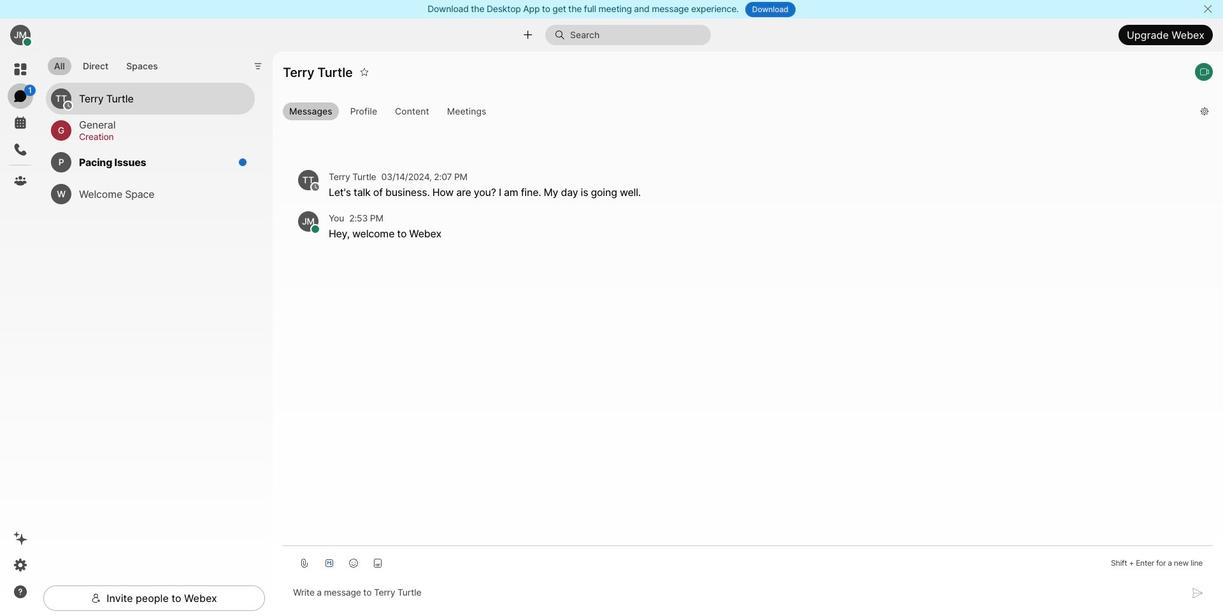 Task type: describe. For each thing, give the bounding box(es) containing it.
webex tab list
[[8, 57, 36, 194]]

pacing issues, new messages list item
[[46, 146, 255, 178]]

terry turtle list item
[[46, 83, 255, 114]]

messages list
[[283, 134, 1213, 264]]



Task type: locate. For each thing, give the bounding box(es) containing it.
navigation
[[0, 52, 41, 617]]

new messages image
[[238, 158, 247, 167]]

group
[[283, 102, 1190, 123]]

message composer toolbar element
[[283, 546, 1213, 576]]

tab list
[[45, 50, 167, 79]]

welcome space list item
[[46, 178, 255, 210]]

cancel_16 image
[[1203, 4, 1213, 14]]

general list item
[[46, 114, 255, 146]]

creation element
[[79, 130, 240, 144]]



Task type: vqa. For each thing, say whether or not it's contained in the screenshot.
4th list item from the top of the page
no



